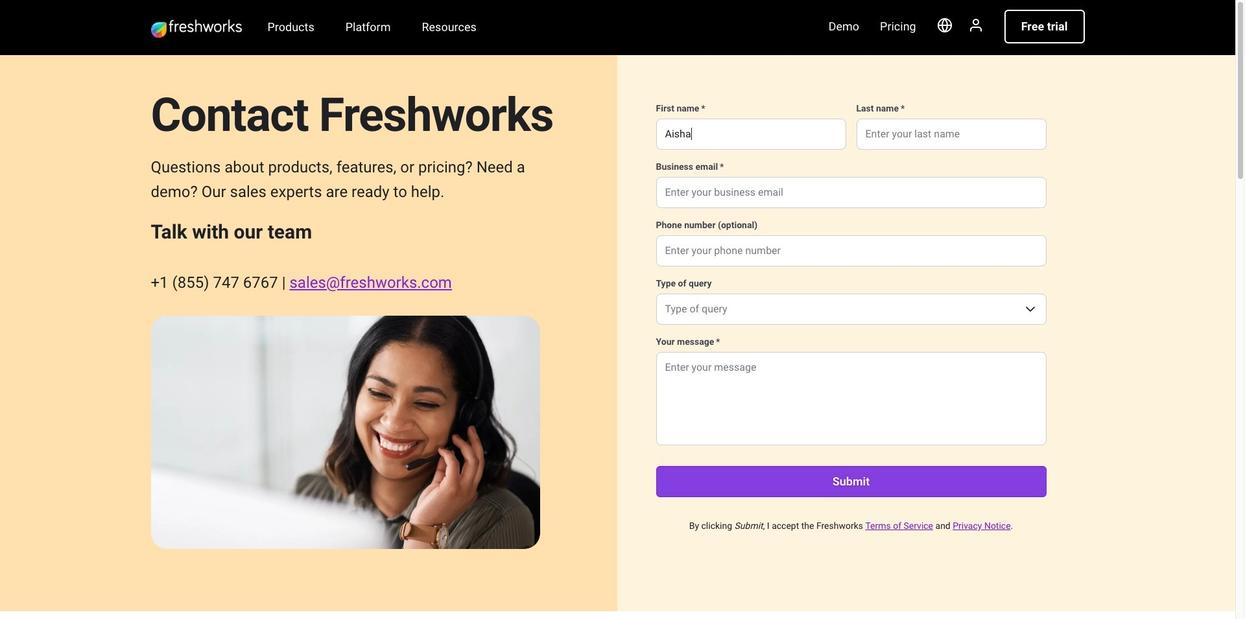Task type: vqa. For each thing, say whether or not it's contained in the screenshot.
Enter your message text field
yes



Task type: describe. For each thing, give the bounding box(es) containing it.
freshworks logo image
[[151, 19, 242, 37]]

https://www.freshworks.com/products/ image
[[968, 17, 984, 33]]



Task type: locate. For each thing, give the bounding box(es) containing it.
menu item
[[937, 17, 952, 55], [268, 18, 314, 37], [345, 18, 391, 37], [422, 18, 476, 37]]

None field
[[656, 277, 1046, 325]]

Enter your phone number telephone field
[[657, 236, 1046, 266]]

None text field
[[657, 119, 845, 149], [657, 294, 1046, 324], [657, 119, 845, 149], [657, 294, 1046, 324]]

Enter your message text field
[[657, 353, 1046, 445]]

Enter your business email email field
[[657, 178, 1046, 208]]

Enter your last name text field
[[857, 119, 1046, 149]]



